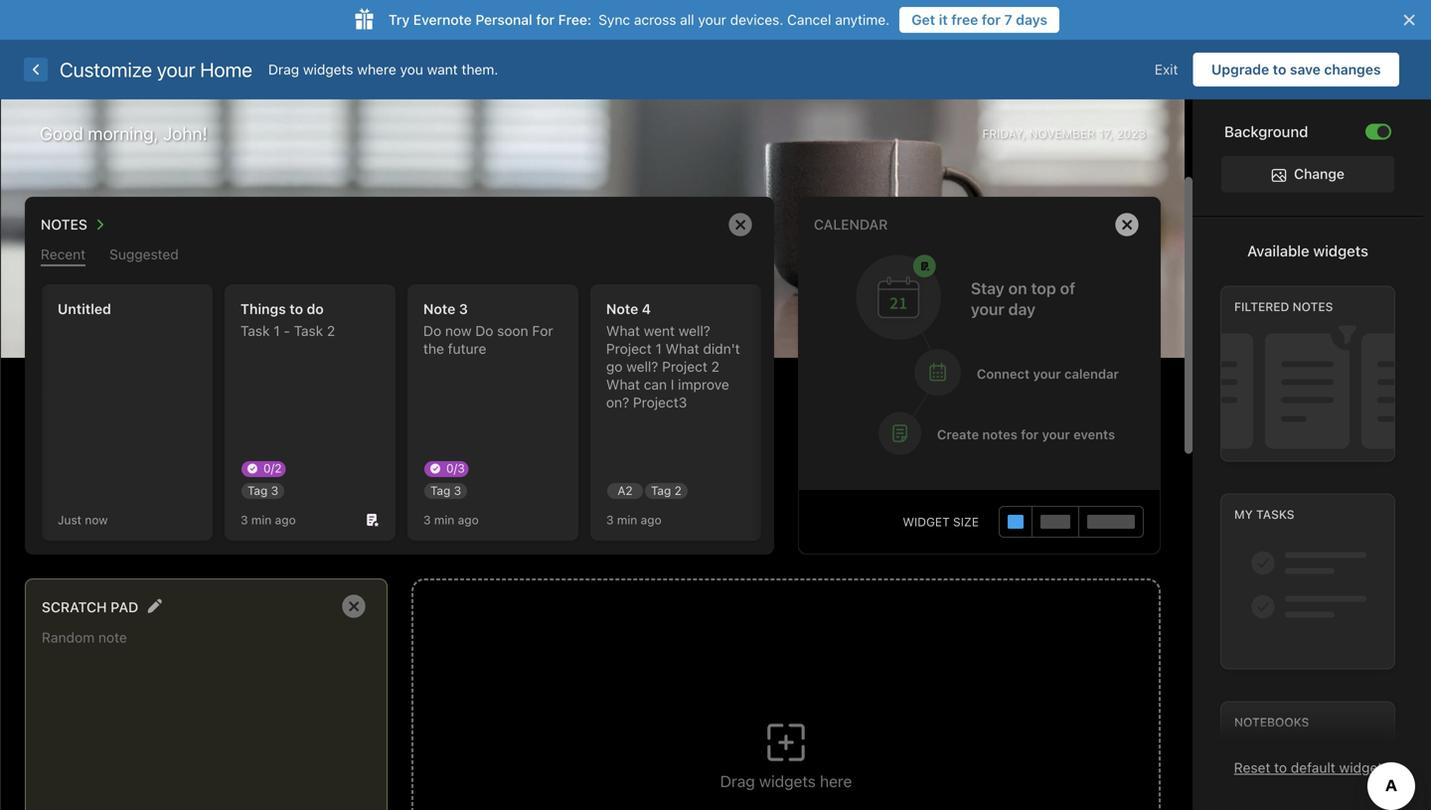 Task type: locate. For each thing, give the bounding box(es) containing it.
to inside button
[[1273, 61, 1286, 78]]

drag widgets where you want them.
[[268, 61, 498, 78]]

widgets right 'available'
[[1313, 242, 1368, 259]]

across
[[634, 11, 676, 28]]

1 horizontal spatial for
[[982, 11, 1001, 28]]

drag widgets here
[[720, 772, 852, 791]]

good morning, john!
[[40, 123, 207, 144]]

1 vertical spatial remove image
[[334, 586, 374, 626]]

change button
[[1222, 156, 1394, 192]]

0 vertical spatial drag
[[268, 61, 299, 78]]

scratch pad
[[42, 599, 138, 615]]

background
[[1224, 123, 1308, 140]]

to
[[1273, 61, 1286, 78], [1274, 759, 1287, 776]]

1 horizontal spatial remove image
[[721, 205, 760, 244]]

tasks
[[1256, 507, 1295, 521]]

them.
[[462, 61, 498, 78]]

drag
[[268, 61, 299, 78], [720, 772, 755, 791]]

try
[[389, 11, 410, 28]]

scratch pad button
[[42, 593, 138, 619]]

home
[[200, 58, 252, 81]]

widget
[[903, 515, 950, 529]]

exit button
[[1140, 53, 1193, 86]]

evernote
[[413, 11, 472, 28]]

to left the save at the right top of page
[[1273, 61, 1286, 78]]

for left free:
[[536, 11, 555, 28]]

7
[[1004, 11, 1012, 28]]

all
[[680, 11, 694, 28]]

1 vertical spatial to
[[1274, 759, 1287, 776]]

your
[[698, 11, 726, 28], [157, 58, 195, 81]]

1 horizontal spatial drag
[[720, 772, 755, 791]]

upgrade to save changes
[[1212, 61, 1381, 78]]

devices.
[[730, 11, 783, 28]]

for inside get it free for 7 days button
[[982, 11, 1001, 28]]

1 for from the left
[[536, 11, 555, 28]]

it
[[939, 11, 948, 28]]

2 for from the left
[[982, 11, 1001, 28]]

cancel
[[787, 11, 831, 28]]

drag left here
[[720, 772, 755, 791]]

remove image
[[721, 205, 760, 244], [334, 586, 374, 626]]

widgets for drag widgets where you want them.
[[303, 61, 353, 78]]

filtered notes
[[1234, 299, 1333, 313]]

for left 7
[[982, 11, 1001, 28]]

where
[[357, 61, 396, 78]]

change
[[1294, 165, 1345, 182]]

to for upgrade
[[1273, 61, 1286, 78]]

background image
[[1378, 126, 1389, 138]]

for for free:
[[536, 11, 555, 28]]

widget size small image
[[1008, 515, 1024, 529]]

friday, november 17, 2023
[[982, 127, 1146, 141]]

1 vertical spatial drag
[[720, 772, 755, 791]]

notes
[[1293, 299, 1333, 313]]

widgets left here
[[759, 772, 816, 791]]

0 vertical spatial remove image
[[721, 205, 760, 244]]

save
[[1290, 61, 1321, 78]]

0 horizontal spatial your
[[157, 58, 195, 81]]

anytime.
[[835, 11, 890, 28]]

upgrade
[[1212, 61, 1269, 78]]

here
[[820, 772, 852, 791]]

0 horizontal spatial remove image
[[334, 586, 374, 626]]

days
[[1016, 11, 1048, 28]]

drag for drag widgets here
[[720, 772, 755, 791]]

personal
[[475, 11, 532, 28]]

for for 7
[[982, 11, 1001, 28]]

drag right home
[[268, 61, 299, 78]]

widgets right default
[[1339, 759, 1390, 776]]

1 vertical spatial your
[[157, 58, 195, 81]]

to right reset
[[1274, 759, 1287, 776]]

customize your home
[[60, 58, 252, 81]]

november
[[1029, 127, 1095, 141]]

0 horizontal spatial drag
[[268, 61, 299, 78]]

0 horizontal spatial for
[[536, 11, 555, 28]]

remove image
[[1107, 205, 1147, 244]]

your left home
[[157, 58, 195, 81]]

sync
[[599, 11, 630, 28]]

default
[[1291, 759, 1336, 776]]

for
[[536, 11, 555, 28], [982, 11, 1001, 28]]

notebooks
[[1234, 715, 1309, 729]]

upgrade to save changes button
[[1193, 53, 1399, 86]]

widgets
[[303, 61, 353, 78], [1313, 242, 1368, 259], [1339, 759, 1390, 776], [759, 772, 816, 791]]

your right "all"
[[698, 11, 726, 28]]

widgets left where at the left of the page
[[303, 61, 353, 78]]

my tasks
[[1234, 507, 1295, 521]]

pad
[[111, 599, 138, 615]]

0 vertical spatial your
[[698, 11, 726, 28]]

0 vertical spatial to
[[1273, 61, 1286, 78]]



Task type: vqa. For each thing, say whether or not it's contained in the screenshot.
TO for Upgrade
yes



Task type: describe. For each thing, give the bounding box(es) containing it.
reset to default widgets
[[1234, 759, 1390, 776]]

try evernote personal for free: sync across all your devices. cancel anytime.
[[389, 11, 890, 28]]

1 horizontal spatial your
[[698, 11, 726, 28]]

customize
[[60, 58, 152, 81]]

morning,
[[88, 123, 159, 144]]

changes
[[1324, 61, 1381, 78]]

free
[[951, 11, 978, 28]]

reset
[[1234, 759, 1271, 776]]

edit widget title image
[[147, 598, 162, 613]]

get
[[912, 11, 935, 28]]

exit
[[1155, 61, 1178, 78]]

scratch
[[42, 599, 107, 615]]

reset to default widgets button
[[1234, 759, 1390, 776]]

available widgets
[[1247, 242, 1368, 259]]

widget size large image
[[1087, 515, 1135, 529]]

size
[[953, 515, 979, 529]]

widgets for drag widgets here
[[759, 772, 816, 791]]

my
[[1234, 507, 1253, 521]]

available
[[1247, 242, 1310, 259]]

you
[[400, 61, 423, 78]]

get it free for 7 days
[[912, 11, 1048, 28]]

free:
[[558, 11, 592, 28]]

widget size medium image
[[1041, 515, 1070, 529]]

want
[[427, 61, 458, 78]]

get it free for 7 days button
[[900, 7, 1059, 33]]

widgets for available widgets
[[1313, 242, 1368, 259]]

filtered
[[1234, 299, 1289, 313]]

17,
[[1099, 127, 1113, 141]]

widget size
[[903, 515, 979, 529]]

good
[[40, 123, 83, 144]]

to for reset
[[1274, 759, 1287, 776]]

john!
[[163, 123, 207, 144]]

drag for drag widgets where you want them.
[[268, 61, 299, 78]]

friday,
[[982, 127, 1026, 141]]

2023
[[1117, 127, 1146, 141]]



